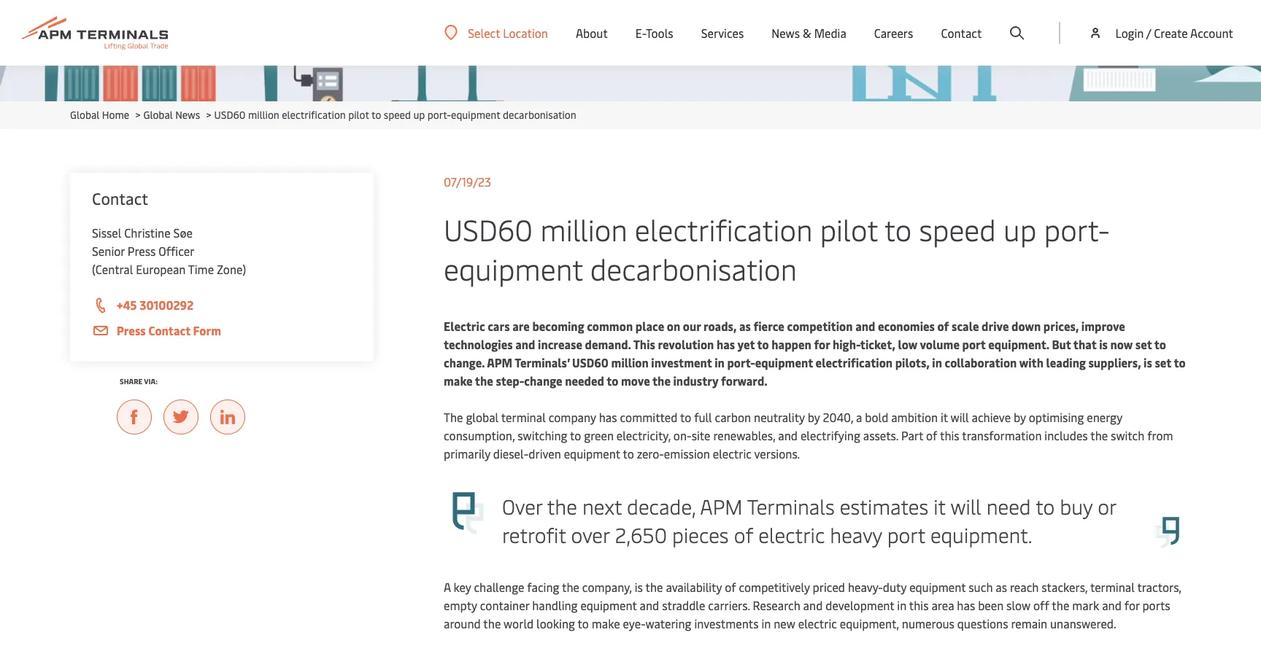 Task type: vqa. For each thing, say whether or not it's contained in the screenshot.
'Apm' within the An Apmterminals.Com Account Enables You To Save Containers To Your Container Watchlist, Set Daily Watchlist Email Notifications, And Subscribe For Terminal Alerts. Terminal Alerts Provide You With Real-Time, Personalised Operational Updates Via Sms Or Email. An Apm Terminals Account Is Also Required To Manage Truck Appointments Or Additional Service Requests At Some Terminals.
no



Task type: describe. For each thing, give the bounding box(es) containing it.
usd60 inside electric cars are becoming common place on our roads, as fierce competition and economies of scale drive down prices, improve technologies and increase demand. this revolution has yet to happen for high-ticket, low volume port equipment. but that is now set to change. apm terminals' usd60 million investment in port-equipment electrification pilots, in collaboration with leading suppliers, is set to make the step-change needed to move the industry forward.
[[572, 355, 609, 371]]

global
[[466, 409, 499, 425]]

2 horizontal spatial contact
[[941, 25, 982, 41]]

decarbonisation inside 'usd60 million electrification pilot to speed up port- equipment decarbonisation'
[[590, 249, 797, 288]]

low
[[898, 336, 918, 353]]

tools
[[646, 25, 673, 41]]

global news link
[[143, 108, 200, 122]]

this
[[633, 336, 655, 353]]

ports
[[1142, 598, 1170, 614]]

from
[[1147, 428, 1173, 444]]

emission
[[664, 446, 710, 462]]

equipment up area
[[909, 579, 966, 596]]

this inside "the global terminal company has committed to full carbon neutrality by 2040, a bold ambition it will achieve by optimising energy consumption, switching to green electricity, on-site renewables, and electrifying assets. part of this transformation includes the switch from primarily diesel-driven equipment to zero-emission electric versions."
[[940, 428, 960, 444]]

the down stackers,
[[1052, 598, 1069, 614]]

will inside "the global terminal company has committed to full carbon neutrality by 2040, a bold ambition it will achieve by optimising energy consumption, switching to green electricity, on-site renewables, and electrifying assets. part of this transformation includes the switch from primarily diesel-driven equipment to zero-emission electric versions."
[[951, 409, 969, 425]]

christine
[[124, 225, 171, 241]]

2 > from the left
[[206, 108, 211, 122]]

container
[[480, 598, 529, 614]]

for inside electric cars are becoming common place on our roads, as fierce competition and economies of scale drive down prices, improve technologies and increase demand. this revolution has yet to happen for high-ticket, low volume port equipment. but that is now set to change. apm terminals' usd60 million investment in port-equipment electrification pilots, in collaboration with leading suppliers, is set to make the step-change needed to move the industry forward.
[[814, 336, 830, 353]]

over the next decade, apm terminals estimates it will need to buy or retrofit over 2,650 pieces of electric heavy port equipment.
[[502, 493, 1117, 549]]

speed inside 'usd60 million electrification pilot to speed up port- equipment decarbonisation'
[[919, 209, 996, 249]]

2 global from the left
[[143, 108, 173, 122]]

of inside electric cars are becoming common place on our roads, as fierce competition and economies of scale drive down prices, improve technologies and increase demand. this revolution has yet to happen for high-ticket, low volume port equipment. but that is now set to change. apm terminals' usd60 million investment in port-equipment electrification pilots, in collaboration with leading suppliers, is set to make the step-change needed to move the industry forward.
[[937, 318, 949, 334]]

electrification pilot image
[[0, 0, 1261, 101]]

0 horizontal spatial set
[[1135, 336, 1152, 353]]

buy
[[1060, 493, 1093, 520]]

equipment,
[[840, 616, 899, 632]]

with
[[1019, 355, 1044, 371]]

contact inside "link"
[[148, 323, 190, 339]]

priced
[[813, 579, 845, 596]]

contact button
[[941, 0, 982, 66]]

prices,
[[1043, 318, 1079, 334]]

a key challenge facing the company, is the availability of competitively priced heavy-duty equipment such as reach stackers, terminal tractors, empty container handling equipment and straddle carriers. research and development in this area has been slow off the mark and for ports around the world looking to make eye-watering investments in new electric equipment, numerous questions remain unanswered.
[[444, 579, 1181, 632]]

0 vertical spatial pilot
[[348, 108, 369, 122]]

neutrality
[[754, 409, 805, 425]]

been
[[978, 598, 1004, 614]]

careers
[[874, 25, 913, 41]]

move
[[621, 373, 650, 389]]

cars
[[488, 318, 510, 334]]

assets.
[[863, 428, 898, 444]]

collaboration
[[945, 355, 1017, 371]]

unanswered.
[[1050, 616, 1116, 632]]

equipment. inside over the next decade, apm terminals estimates it will need to buy or retrofit over 2,650 pieces of electric heavy port equipment.
[[930, 521, 1032, 549]]

green
[[584, 428, 614, 444]]

development
[[826, 598, 894, 614]]

the inside over the next decade, apm terminals estimates it will need to buy or retrofit over 2,650 pieces of electric heavy port equipment.
[[547, 493, 577, 520]]

ticket,
[[860, 336, 895, 353]]

this inside a key challenge facing the company, is the availability of competitively priced heavy-duty equipment such as reach stackers, terminal tractors, empty container handling equipment and straddle carriers. research and development in this area has been slow off the mark and for ports around the world looking to make eye-watering investments in new electric equipment, numerous questions remain unanswered.
[[909, 598, 929, 614]]

equipment inside "the global terminal company has committed to full carbon neutrality by 2040, a bold ambition it will achieve by optimising energy consumption, switching to green electricity, on-site renewables, and electrifying assets. part of this transformation includes the switch from primarily diesel-driven equipment to zero-emission electric versions."
[[564, 446, 620, 462]]

terminals
[[747, 493, 835, 520]]

and down 'are'
[[515, 336, 535, 353]]

e-
[[636, 25, 646, 41]]

careers button
[[874, 0, 913, 66]]

technologies
[[444, 336, 513, 353]]

a
[[856, 409, 862, 425]]

to inside a key challenge facing the company, is the availability of competitively priced heavy-duty equipment such as reach stackers, terminal tractors, empty container handling equipment and straddle carriers. research and development in this area has been slow off the mark and for ports around the world looking to make eye-watering investments in new electric equipment, numerous questions remain unanswered.
[[578, 616, 589, 632]]

via:
[[144, 377, 158, 387]]

will inside over the next decade, apm terminals estimates it will need to buy or retrofit over 2,650 pieces of electric heavy port equipment.
[[951, 493, 981, 520]]

bold
[[865, 409, 888, 425]]

account
[[1190, 25, 1233, 41]]

sissel christine søe senior press officer (central european time zone)
[[92, 225, 246, 277]]

tractors,
[[1137, 579, 1181, 596]]

our
[[683, 318, 701, 334]]

carriers.
[[708, 598, 750, 614]]

apm inside electric cars are becoming common place on our roads, as fierce competition and economies of scale drive down prices, improve technologies and increase demand. this revolution has yet to happen for high-ticket, low volume port equipment. but that is now set to change. apm terminals' usd60 million investment in port-equipment electrification pilots, in collaboration with leading suppliers, is set to make the step-change needed to move the industry forward.
[[487, 355, 512, 371]]

slow
[[1006, 598, 1031, 614]]

is inside a key challenge facing the company, is the availability of competitively priced heavy-duty equipment such as reach stackers, terminal tractors, empty container handling equipment and straddle carriers. research and development in this area has been slow off the mark and for ports around the world looking to make eye-watering investments in new electric equipment, numerous questions remain unanswered.
[[635, 579, 643, 596]]

and inside "the global terminal company has committed to full carbon neutrality by 2040, a bold ambition it will achieve by optimising energy consumption, switching to green electricity, on-site renewables, and electrifying assets. part of this transformation includes the switch from primarily diesel-driven equipment to zero-emission electric versions."
[[778, 428, 798, 444]]

stackers,
[[1042, 579, 1088, 596]]

0 horizontal spatial usd60
[[214, 108, 246, 122]]

senior
[[92, 243, 125, 259]]

1 vertical spatial is
[[1144, 355, 1152, 371]]

down
[[1012, 318, 1041, 334]]

but
[[1052, 336, 1071, 353]]

a
[[444, 579, 451, 596]]

for inside a key challenge facing the company, is the availability of competitively priced heavy-duty equipment such as reach stackers, terminal tractors, empty container handling equipment and straddle carriers. research and development in this area has been slow off the mark and for ports around the world looking to make eye-watering investments in new electric equipment, numerous questions remain unanswered.
[[1124, 598, 1140, 614]]

form
[[193, 323, 221, 339]]

equipment. inside electric cars are becoming common place on our roads, as fierce competition and economies of scale drive down prices, improve technologies and increase demand. this revolution has yet to happen for high-ticket, low volume port equipment. but that is now set to change. apm terminals' usd60 million investment in port-equipment electrification pilots, in collaboration with leading suppliers, is set to make the step-change needed to move the industry forward.
[[988, 336, 1049, 353]]

step-
[[496, 373, 524, 389]]

eye-
[[623, 616, 646, 632]]

renewables,
[[713, 428, 775, 444]]

electrifying
[[801, 428, 860, 444]]

place
[[635, 318, 664, 334]]

has inside "the global terminal company has committed to full carbon neutrality by 2040, a bold ambition it will achieve by optimising energy consumption, switching to green electricity, on-site renewables, and electrifying assets. part of this transformation includes the switch from primarily diesel-driven equipment to zero-emission electric versions."
[[599, 409, 617, 425]]

the left step-
[[475, 373, 493, 389]]

yet
[[737, 336, 755, 353]]

create
[[1154, 25, 1188, 41]]

estimates
[[840, 493, 929, 520]]

equipment inside 'usd60 million electrification pilot to speed up port- equipment decarbonisation'
[[444, 249, 583, 288]]

terminal inside "the global terminal company has committed to full carbon neutrality by 2040, a bold ambition it will achieve by optimising energy consumption, switching to green electricity, on-site renewables, and electrifying assets. part of this transformation includes the switch from primarily diesel-driven equipment to zero-emission electric versions."
[[501, 409, 546, 425]]

0 horizontal spatial electrification
[[282, 108, 346, 122]]

the down container
[[483, 616, 501, 632]]

zone)
[[217, 261, 246, 277]]

achieve
[[972, 409, 1011, 425]]

news inside news & media "dropdown button"
[[772, 25, 800, 41]]

watering
[[646, 616, 691, 632]]

services
[[701, 25, 744, 41]]

e-tools button
[[636, 0, 673, 66]]

terminal inside a key challenge facing the company, is the availability of competitively priced heavy-duty equipment such as reach stackers, terminal tractors, empty container handling equipment and straddle carriers. research and development in this area has been slow off the mark and for ports around the world looking to make eye-watering investments in new electric equipment, numerous questions remain unanswered.
[[1090, 579, 1135, 596]]

competition
[[787, 318, 853, 334]]

challenge
[[474, 579, 524, 596]]

in down duty at the bottom right
[[897, 598, 907, 614]]

the up handling
[[562, 579, 579, 596]]

volume
[[920, 336, 960, 353]]

economies
[[878, 318, 935, 334]]

0 vertical spatial speed
[[384, 108, 411, 122]]

reach
[[1010, 579, 1039, 596]]

officer
[[159, 243, 194, 259]]

retrofit
[[502, 521, 566, 549]]

the up straddle
[[646, 579, 663, 596]]

the
[[444, 409, 463, 425]]

1 horizontal spatial is
[[1099, 336, 1108, 353]]

scale
[[952, 318, 979, 334]]

area
[[932, 598, 954, 614]]

change.
[[444, 355, 485, 371]]

30100292
[[140, 297, 194, 313]]

electric inside over the next decade, apm terminals estimates it will need to buy or retrofit over 2,650 pieces of electric heavy port equipment.
[[758, 521, 825, 549]]

port inside over the next decade, apm terminals estimates it will need to buy or retrofit over 2,650 pieces of electric heavy port equipment.
[[887, 521, 925, 549]]

0 vertical spatial million
[[248, 108, 279, 122]]

press inside sissel christine søe senior press officer (central european time zone)
[[128, 243, 156, 259]]

home
[[102, 108, 129, 122]]

on
[[667, 318, 680, 334]]

make inside a key challenge facing the company, is the availability of competitively priced heavy-duty equipment such as reach stackers, terminal tractors, empty container handling equipment and straddle carriers. research and development in this area has been slow off the mark and for ports around the world looking to make eye-watering investments in new electric equipment, numerous questions remain unanswered.
[[592, 616, 620, 632]]

are
[[512, 318, 530, 334]]

new
[[774, 616, 795, 632]]



Task type: locate. For each thing, give the bounding box(es) containing it.
transformation
[[962, 428, 1042, 444]]

apm
[[487, 355, 512, 371], [700, 493, 743, 520]]

consumption,
[[444, 428, 515, 444]]

0 vertical spatial will
[[951, 409, 969, 425]]

for left ports
[[1124, 598, 1140, 614]]

switching
[[518, 428, 567, 444]]

port- inside 'usd60 million electrification pilot to speed up port- equipment decarbonisation'
[[1044, 209, 1110, 249]]

2040,
[[823, 409, 853, 425]]

1 horizontal spatial global
[[143, 108, 173, 122]]

equipment. down down
[[988, 336, 1049, 353]]

as up yet
[[739, 318, 751, 334]]

2 vertical spatial contact
[[148, 323, 190, 339]]

1 vertical spatial equipment.
[[930, 521, 1032, 549]]

the left next
[[547, 493, 577, 520]]

for down the competition
[[814, 336, 830, 353]]

0 vertical spatial usd60
[[214, 108, 246, 122]]

usd60 up needed
[[572, 355, 609, 371]]

versions.
[[754, 446, 800, 462]]

port- inside electric cars are becoming common place on our roads, as fierce competition and economies of scale drive down prices, improve technologies and increase demand. this revolution has yet to happen for high-ticket, low volume port equipment. but that is now set to change. apm terminals' usd60 million investment in port-equipment electrification pilots, in collaboration with leading suppliers, is set to make the step-change needed to move the industry forward.
[[727, 355, 755, 371]]

1 vertical spatial speed
[[919, 209, 996, 249]]

2 horizontal spatial electrification
[[816, 355, 893, 371]]

decade,
[[627, 493, 696, 520]]

pieces
[[672, 521, 729, 549]]

2 vertical spatial usd60
[[572, 355, 609, 371]]

electric inside a key challenge facing the company, is the availability of competitively priced heavy-duty equipment such as reach stackers, terminal tractors, empty container handling equipment and straddle carriers. research and development in this area has been slow off the mark and for ports around the world looking to make eye-watering investments in new electric equipment, numerous questions remain unanswered.
[[798, 616, 837, 632]]

1 vertical spatial up
[[1004, 209, 1037, 249]]

0 vertical spatial electrification
[[282, 108, 346, 122]]

1 horizontal spatial set
[[1155, 355, 1171, 371]]

in left new
[[762, 616, 771, 632]]

> right home
[[135, 108, 141, 122]]

electric down renewables,
[[713, 446, 752, 462]]

it right 'ambition'
[[941, 409, 948, 425]]

over
[[502, 493, 542, 520]]

global right home
[[143, 108, 173, 122]]

1 vertical spatial port-
[[1044, 209, 1110, 249]]

of right pieces in the bottom of the page
[[734, 521, 753, 549]]

straddle
[[662, 598, 705, 614]]

competitively
[[739, 579, 810, 596]]

company,
[[582, 579, 632, 596]]

1 > from the left
[[135, 108, 141, 122]]

as inside electric cars are becoming common place on our roads, as fierce competition and economies of scale drive down prices, improve technologies and increase demand. this revolution has yet to happen for high-ticket, low volume port equipment. but that is now set to change. apm terminals' usd60 million investment in port-equipment electrification pilots, in collaboration with leading suppliers, is set to make the step-change needed to move the industry forward.
[[739, 318, 751, 334]]

> right "global news" link
[[206, 108, 211, 122]]

it inside "the global terminal company has committed to full carbon neutrality by 2040, a bold ambition it will achieve by optimising energy consumption, switching to green electricity, on-site renewables, and electrifying assets. part of this transformation includes the switch from primarily diesel-driven equipment to zero-emission electric versions."
[[941, 409, 948, 425]]

0 horizontal spatial terminal
[[501, 409, 546, 425]]

world
[[504, 616, 534, 632]]

in up industry
[[715, 355, 725, 371]]

the down energy
[[1091, 428, 1108, 444]]

0 vertical spatial news
[[772, 25, 800, 41]]

million inside electric cars are becoming common place on our roads, as fierce competition and economies of scale drive down prices, improve technologies and increase demand. this revolution has yet to happen for high-ticket, low volume port equipment. but that is now set to change. apm terminals' usd60 million investment in port-equipment electrification pilots, in collaboration with leading suppliers, is set to make the step-change needed to move the industry forward.
[[611, 355, 649, 371]]

has inside a key challenge facing the company, is the availability of competitively priced heavy-duty equipment such as reach stackers, terminal tractors, empty container handling equipment and straddle carriers. research and development in this area has been slow off the mark and for ports around the world looking to make eye-watering investments in new electric equipment, numerous questions remain unanswered.
[[957, 598, 975, 614]]

1 horizontal spatial up
[[1004, 209, 1037, 249]]

about button
[[576, 0, 608, 66]]

change
[[524, 373, 562, 389]]

1 vertical spatial port
[[887, 521, 925, 549]]

1 vertical spatial news
[[175, 108, 200, 122]]

share via:
[[120, 377, 158, 387]]

research
[[753, 598, 800, 614]]

in down volume
[[932, 355, 942, 371]]

and down priced
[[803, 598, 823, 614]]

of right part
[[926, 428, 937, 444]]

terminal up mark
[[1090, 579, 1135, 596]]

1 vertical spatial million
[[540, 209, 627, 249]]

electric down 'terminals'
[[758, 521, 825, 549]]

by left 2040,
[[808, 409, 820, 425]]

global home > global news > usd60 million electrification pilot to speed up port-equipment decarbonisation
[[70, 108, 576, 122]]

and right mark
[[1102, 598, 1122, 614]]

1 vertical spatial decarbonisation
[[590, 249, 797, 288]]

1 horizontal spatial decarbonisation
[[590, 249, 797, 288]]

decarbonisation
[[503, 108, 576, 122], [590, 249, 797, 288]]

as
[[739, 318, 751, 334], [996, 579, 1007, 596]]

0 vertical spatial as
[[739, 318, 751, 334]]

pilot
[[348, 108, 369, 122], [820, 209, 878, 249]]

0 vertical spatial terminal
[[501, 409, 546, 425]]

electric cars are becoming common place on our roads, as fierce competition and economies of scale drive down prices, improve technologies and increase demand. this revolution has yet to happen for high-ticket, low volume port equipment. but that is now set to change. apm terminals' usd60 million investment in port-equipment electrification pilots, in collaboration with leading suppliers, is set to make the step-change needed to move the industry forward.
[[444, 318, 1186, 389]]

diesel-
[[493, 446, 529, 462]]

location
[[503, 24, 548, 41]]

0 horizontal spatial contact
[[92, 188, 148, 209]]

2 vertical spatial electrification
[[816, 355, 893, 371]]

part
[[901, 428, 923, 444]]

0 vertical spatial contact
[[941, 25, 982, 41]]

heavy
[[830, 521, 882, 549]]

&
[[803, 25, 811, 41]]

it right estimates
[[934, 493, 946, 520]]

is left now
[[1099, 336, 1108, 353]]

1 global from the left
[[70, 108, 99, 122]]

2 vertical spatial million
[[611, 355, 649, 371]]

+45 30100292 link
[[92, 296, 352, 315]]

news right home
[[175, 108, 200, 122]]

high-
[[833, 336, 860, 353]]

media
[[814, 25, 846, 41]]

select location
[[468, 24, 548, 41]]

1 horizontal spatial news
[[772, 25, 800, 41]]

up inside 'usd60 million electrification pilot to speed up port- equipment decarbonisation'
[[1004, 209, 1037, 249]]

usd60 right "global news" link
[[214, 108, 246, 122]]

contact up sissel
[[92, 188, 148, 209]]

usd60 inside 'usd60 million electrification pilot to speed up port- equipment decarbonisation'
[[444, 209, 533, 249]]

in
[[715, 355, 725, 371], [932, 355, 942, 371], [897, 598, 907, 614], [762, 616, 771, 632]]

contact down 30100292
[[148, 323, 190, 339]]

1 vertical spatial contact
[[92, 188, 148, 209]]

1 vertical spatial apm
[[700, 493, 743, 520]]

facing
[[527, 579, 559, 596]]

0 vertical spatial press
[[128, 243, 156, 259]]

forward.
[[721, 373, 767, 389]]

this up numerous
[[909, 598, 929, 614]]

equipment
[[451, 108, 500, 122], [444, 249, 583, 288], [755, 355, 813, 371], [564, 446, 620, 462], [909, 579, 966, 596], [581, 598, 637, 614]]

becoming
[[532, 318, 584, 334]]

0 vertical spatial apm
[[487, 355, 512, 371]]

heavy-
[[848, 579, 883, 596]]

2 horizontal spatial usd60
[[572, 355, 609, 371]]

0 horizontal spatial up
[[413, 108, 425, 122]]

electricity,
[[617, 428, 671, 444]]

0 vertical spatial up
[[413, 108, 425, 122]]

has inside electric cars are becoming common place on our roads, as fierce competition and economies of scale drive down prices, improve technologies and increase demand. this revolution has yet to happen for high-ticket, low volume port equipment. but that is now set to change. apm terminals' usd60 million investment in port-equipment electrification pilots, in collaboration with leading suppliers, is set to make the step-change needed to move the industry forward.
[[717, 336, 735, 353]]

usd60 down 07/19/23
[[444, 209, 533, 249]]

1 horizontal spatial has
[[717, 336, 735, 353]]

switch
[[1111, 428, 1145, 444]]

2 by from the left
[[1014, 409, 1026, 425]]

1 will from the top
[[951, 409, 969, 425]]

2 horizontal spatial port-
[[1044, 209, 1110, 249]]

1 horizontal spatial pilot
[[820, 209, 878, 249]]

0 horizontal spatial make
[[444, 373, 473, 389]]

1 horizontal spatial contact
[[148, 323, 190, 339]]

the
[[475, 373, 493, 389], [652, 373, 671, 389], [1091, 428, 1108, 444], [547, 493, 577, 520], [562, 579, 579, 596], [646, 579, 663, 596], [1052, 598, 1069, 614], [483, 616, 501, 632]]

0 horizontal spatial is
[[635, 579, 643, 596]]

0 vertical spatial it
[[941, 409, 948, 425]]

port down estimates
[[887, 521, 925, 549]]

apm up step-
[[487, 355, 512, 371]]

1 horizontal spatial this
[[940, 428, 960, 444]]

2 horizontal spatial has
[[957, 598, 975, 614]]

electrification inside electric cars are becoming common place on our roads, as fierce competition and economies of scale drive down prices, improve technologies and increase demand. this revolution has yet to happen for high-ticket, low volume port equipment. but that is now set to change. apm terminals' usd60 million investment in port-equipment electrification pilots, in collaboration with leading suppliers, is set to make the step-change needed to move the industry forward.
[[816, 355, 893, 371]]

2 vertical spatial has
[[957, 598, 975, 614]]

apm up pieces in the bottom of the page
[[700, 493, 743, 520]]

and up eye-
[[640, 598, 659, 614]]

will left 'need'
[[951, 493, 981, 520]]

0 horizontal spatial port-
[[428, 108, 451, 122]]

and down neutrality
[[778, 428, 798, 444]]

press down christine
[[128, 243, 156, 259]]

press inside the press contact form "link"
[[117, 323, 146, 339]]

1 vertical spatial pilot
[[820, 209, 878, 249]]

0 vertical spatial make
[[444, 373, 473, 389]]

1 horizontal spatial port-
[[727, 355, 755, 371]]

terminal
[[501, 409, 546, 425], [1090, 579, 1135, 596]]

as right such
[[996, 579, 1007, 596]]

0 horizontal spatial news
[[175, 108, 200, 122]]

port-
[[428, 108, 451, 122], [1044, 209, 1110, 249], [727, 355, 755, 371]]

1 horizontal spatial usd60
[[444, 209, 533, 249]]

port up collaboration
[[962, 336, 986, 353]]

electric inside "the global terminal company has committed to full carbon neutrality by 2040, a bold ambition it will achieve by optimising energy consumption, switching to green electricity, on-site renewables, and electrifying assets. part of this transformation includes the switch from primarily diesel-driven equipment to zero-emission electric versions."
[[713, 446, 752, 462]]

for
[[814, 336, 830, 353], [1124, 598, 1140, 614]]

looking
[[536, 616, 575, 632]]

the global terminal company has committed to full carbon neutrality by 2040, a bold ambition it will achieve by optimising energy consumption, switching to green electricity, on-site renewables, and electrifying assets. part of this transformation includes the switch from primarily diesel-driven equipment to zero-emission electric versions.
[[444, 409, 1173, 462]]

million inside 'usd60 million electrification pilot to speed up port- equipment decarbonisation'
[[540, 209, 627, 249]]

1 horizontal spatial speed
[[919, 209, 996, 249]]

has right area
[[957, 598, 975, 614]]

1 horizontal spatial for
[[1124, 598, 1140, 614]]

0 vertical spatial port
[[962, 336, 986, 353]]

to
[[371, 108, 381, 122], [885, 209, 912, 249], [757, 336, 769, 353], [1154, 336, 1166, 353], [1174, 355, 1186, 371], [607, 373, 618, 389], [680, 409, 691, 425], [570, 428, 581, 444], [623, 446, 634, 462], [1036, 493, 1055, 520], [578, 616, 589, 632]]

equipment up 'are'
[[444, 249, 583, 288]]

has up green
[[599, 409, 617, 425]]

2 vertical spatial port-
[[727, 355, 755, 371]]

empty
[[444, 598, 477, 614]]

0 horizontal spatial pilot
[[348, 108, 369, 122]]

1 vertical spatial has
[[599, 409, 617, 425]]

press down +45
[[117, 323, 146, 339]]

1 horizontal spatial terminal
[[1090, 579, 1135, 596]]

equipment. down 'need'
[[930, 521, 1032, 549]]

1 by from the left
[[808, 409, 820, 425]]

set right now
[[1135, 336, 1152, 353]]

time
[[188, 261, 214, 277]]

questions
[[957, 616, 1008, 632]]

happen
[[772, 336, 811, 353]]

0 horizontal spatial speed
[[384, 108, 411, 122]]

terminals'
[[515, 355, 570, 371]]

0 vertical spatial equipment.
[[988, 336, 1049, 353]]

now
[[1110, 336, 1133, 353]]

0 vertical spatial for
[[814, 336, 830, 353]]

includes
[[1045, 428, 1088, 444]]

of up the carriers.
[[725, 579, 736, 596]]

of inside a key challenge facing the company, is the availability of competitively priced heavy-duty equipment such as reach stackers, terminal tractors, empty container handling equipment and straddle carriers. research and development in this area has been slow off the mark and for ports around the world looking to make eye-watering investments in new electric equipment, numerous questions remain unanswered.
[[725, 579, 736, 596]]

1 horizontal spatial port
[[962, 336, 986, 353]]

as inside a key challenge facing the company, is the availability of competitively priced heavy-duty equipment such as reach stackers, terminal tractors, empty container handling equipment and straddle carriers. research and development in this area has been slow off the mark and for ports around the world looking to make eye-watering investments in new electric equipment, numerous questions remain unanswered.
[[996, 579, 1007, 596]]

0 horizontal spatial decarbonisation
[[503, 108, 576, 122]]

industry
[[673, 373, 718, 389]]

the inside "the global terminal company has committed to full carbon neutrality by 2040, a bold ambition it will achieve by optimising energy consumption, switching to green electricity, on-site renewables, and electrifying assets. part of this transformation includes the switch from primarily diesel-driven equipment to zero-emission electric versions."
[[1091, 428, 1108, 444]]

apm inside over the next decade, apm terminals estimates it will need to buy or retrofit over 2,650 pieces of electric heavy port equipment.
[[700, 493, 743, 520]]

will left achieve
[[951, 409, 969, 425]]

investment
[[651, 355, 712, 371]]

to inside over the next decade, apm terminals estimates it will need to buy or retrofit over 2,650 pieces of electric heavy port equipment.
[[1036, 493, 1055, 520]]

0 horizontal spatial for
[[814, 336, 830, 353]]

and up ticket,
[[855, 318, 875, 334]]

1 horizontal spatial apm
[[700, 493, 743, 520]]

demand.
[[585, 336, 631, 353]]

>
[[135, 108, 141, 122], [206, 108, 211, 122]]

news left & in the top right of the page
[[772, 25, 800, 41]]

press contact form
[[117, 323, 221, 339]]

2 horizontal spatial is
[[1144, 355, 1152, 371]]

1 vertical spatial as
[[996, 579, 1007, 596]]

1 vertical spatial this
[[909, 598, 929, 614]]

1 vertical spatial electric
[[758, 521, 825, 549]]

of up volume
[[937, 318, 949, 334]]

electric right new
[[798, 616, 837, 632]]

equipment down company, at the bottom of page
[[581, 598, 637, 614]]

is right company, at the bottom of page
[[635, 579, 643, 596]]

make down change.
[[444, 373, 473, 389]]

søe
[[173, 225, 193, 241]]

equipment down green
[[564, 446, 620, 462]]

0 vertical spatial set
[[1135, 336, 1152, 353]]

1 horizontal spatial electrification
[[635, 209, 813, 249]]

make left eye-
[[592, 616, 620, 632]]

around
[[444, 616, 481, 632]]

0 horizontal spatial port
[[887, 521, 925, 549]]

contact right careers
[[941, 25, 982, 41]]

0 horizontal spatial has
[[599, 409, 617, 425]]

2 vertical spatial is
[[635, 579, 643, 596]]

1 vertical spatial will
[[951, 493, 981, 520]]

key
[[454, 579, 471, 596]]

port
[[962, 336, 986, 353], [887, 521, 925, 549]]

this right part
[[940, 428, 960, 444]]

terminal up 'switching'
[[501, 409, 546, 425]]

1 vertical spatial make
[[592, 616, 620, 632]]

it inside over the next decade, apm terminals estimates it will need to buy or retrofit over 2,650 pieces of electric heavy port equipment.
[[934, 493, 946, 520]]

1 vertical spatial terminal
[[1090, 579, 1135, 596]]

up
[[413, 108, 425, 122], [1004, 209, 1037, 249]]

07/19/23
[[444, 174, 491, 190]]

1 vertical spatial set
[[1155, 355, 1171, 371]]

set right suppliers,
[[1155, 355, 1171, 371]]

1 vertical spatial usd60
[[444, 209, 533, 249]]

0 vertical spatial this
[[940, 428, 960, 444]]

1 vertical spatial it
[[934, 493, 946, 520]]

is right suppliers,
[[1144, 355, 1152, 371]]

1 horizontal spatial by
[[1014, 409, 1026, 425]]

primarily
[[444, 446, 490, 462]]

0 horizontal spatial as
[[739, 318, 751, 334]]

needed
[[565, 373, 604, 389]]

of inside "the global terminal company has committed to full carbon neutrality by 2040, a bold ambition it will achieve by optimising energy consumption, switching to green electricity, on-site renewables, and electrifying assets. part of this transformation includes the switch from primarily diesel-driven equipment to zero-emission electric versions."
[[926, 428, 937, 444]]

0 horizontal spatial apm
[[487, 355, 512, 371]]

suppliers,
[[1089, 355, 1141, 371]]

of inside over the next decade, apm terminals estimates it will need to buy or retrofit over 2,650 pieces of electric heavy port equipment.
[[734, 521, 753, 549]]

2 will from the top
[[951, 493, 981, 520]]

to inside 'usd60 million electrification pilot to speed up port- equipment decarbonisation'
[[885, 209, 912, 249]]

electrification inside 'usd60 million electrification pilot to speed up port- equipment decarbonisation'
[[635, 209, 813, 249]]

equipment inside electric cars are becoming common place on our roads, as fierce competition and economies of scale drive down prices, improve technologies and increase demand. this revolution has yet to happen for high-ticket, low volume port equipment. but that is now set to change. apm terminals' usd60 million investment in port-equipment electrification pilots, in collaboration with leading suppliers, is set to make the step-change needed to move the industry forward.
[[755, 355, 813, 371]]

0 vertical spatial electric
[[713, 446, 752, 462]]

1 vertical spatial press
[[117, 323, 146, 339]]

2 vertical spatial electric
[[798, 616, 837, 632]]

1 horizontal spatial make
[[592, 616, 620, 632]]

global left home
[[70, 108, 99, 122]]

next
[[582, 493, 622, 520]]

make inside electric cars are becoming common place on our roads, as fierce competition and economies of scale drive down prices, improve technologies and increase demand. this revolution has yet to happen for high-ticket, low volume port equipment. but that is now set to change. apm terminals' usd60 million investment in port-equipment electrification pilots, in collaboration with leading suppliers, is set to make the step-change needed to move the industry forward.
[[444, 373, 473, 389]]

by up transformation
[[1014, 409, 1026, 425]]

duty
[[883, 579, 907, 596]]

select
[[468, 24, 500, 41]]

0 horizontal spatial this
[[909, 598, 929, 614]]

full
[[694, 409, 712, 425]]

0 horizontal spatial >
[[135, 108, 141, 122]]

availability
[[666, 579, 722, 596]]

the right move at the bottom
[[652, 373, 671, 389]]

port inside electric cars are becoming common place on our roads, as fierce competition and economies of scale drive down prices, improve technologies and increase demand. this revolution has yet to happen for high-ticket, low volume port equipment. but that is now set to change. apm terminals' usd60 million investment in port-equipment electrification pilots, in collaboration with leading suppliers, is set to make the step-change needed to move the industry forward.
[[962, 336, 986, 353]]

equipment up 07/19/23
[[451, 108, 500, 122]]

pilot inside 'usd60 million electrification pilot to speed up port- equipment decarbonisation'
[[820, 209, 878, 249]]

0 vertical spatial decarbonisation
[[503, 108, 576, 122]]

1 vertical spatial electrification
[[635, 209, 813, 249]]

0 vertical spatial port-
[[428, 108, 451, 122]]

1 horizontal spatial >
[[206, 108, 211, 122]]

has down roads, on the right of the page
[[717, 336, 735, 353]]

equipment down happen
[[755, 355, 813, 371]]



